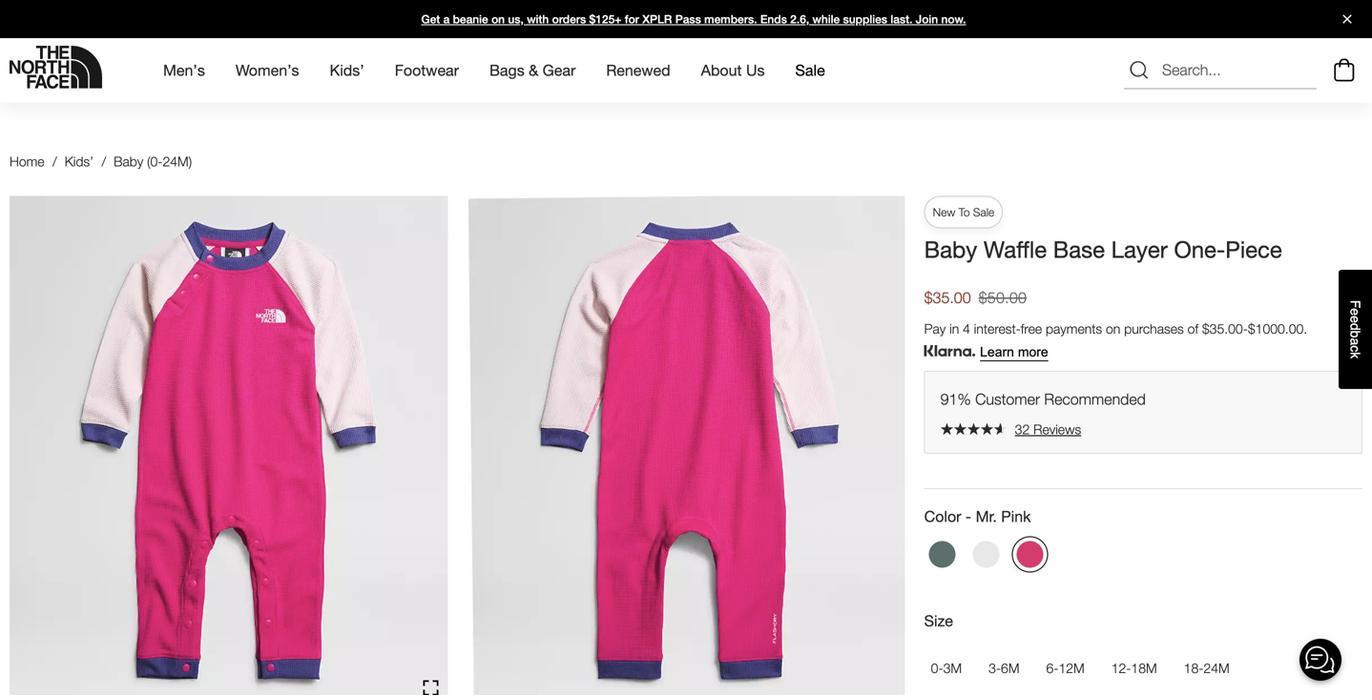 Task type: vqa. For each thing, say whether or not it's contained in the screenshot.
Home / Kids' / Baby (0-24M)
yes



Task type: describe. For each thing, give the bounding box(es) containing it.
layer
[[1112, 236, 1168, 263]]

0 vertical spatial kids'
[[330, 61, 364, 79]]

1 e from the top
[[1348, 309, 1363, 316]]

klarna image
[[925, 346, 976, 357]]

32 reviews
[[1015, 422, 1082, 437]]

$35.00-
[[1202, 321, 1248, 337]]

$1000.00.
[[1248, 321, 1308, 337]]

Dark Sage radio
[[925, 537, 961, 573]]

0 vertical spatial baby
[[114, 154, 143, 169]]

men's
[[163, 61, 205, 79]]

mr. pink image
[[1017, 542, 1044, 568]]

color option group
[[925, 537, 1363, 581]]

members.
[[705, 12, 757, 26]]

1 horizontal spatial $35.00
[[925, 289, 971, 307]]

sale link
[[796, 44, 825, 96]]

open full screen image
[[423, 681, 438, 696]]

footwear
[[395, 61, 459, 79]]

32 reviews link
[[941, 422, 1347, 438]]

the north face home page image
[[10, 46, 102, 89]]

join
[[916, 12, 938, 26]]

0 horizontal spatial $35.00
[[91, 44, 132, 60]]

payments
[[1046, 321, 1102, 337]]

us
[[746, 61, 765, 79]]

get
[[421, 12, 440, 26]]

new
[[933, 206, 956, 219]]

your
[[1246, 31, 1282, 51]]

pink
[[1001, 508, 1031, 526]]

(0-
[[147, 154, 163, 169]]

18-24m button
[[1177, 651, 1237, 687]]

get a beanie on us, with orders $125+ for xplr pass members. ends 2.6, while supplies last. join now.
[[421, 12, 966, 26]]

6m
[[1001, 661, 1020, 677]]

12-18m button
[[1105, 651, 1164, 687]]

to
[[959, 206, 970, 219]]

close image
[[1335, 15, 1360, 23]]

f
[[1348, 300, 1363, 309]]

12-18m
[[1112, 661, 1157, 677]]

f e e d b a c k
[[1348, 300, 1363, 359]]

us,
[[508, 12, 524, 26]]

3-
[[989, 661, 1001, 677]]

$125+
[[589, 12, 622, 26]]

footwear link
[[395, 44, 459, 96]]

gear
[[543, 61, 576, 79]]

about
[[701, 61, 742, 79]]

0-3m
[[931, 661, 962, 677]]

d
[[1348, 323, 1363, 331]]

6-
[[1047, 661, 1059, 677]]

women's link
[[236, 44, 299, 96]]

24m
[[1204, 661, 1230, 677]]

interest-
[[974, 321, 1021, 337]]

4
[[963, 321, 971, 337]]

91% customer recommended
[[941, 391, 1146, 409]]

Mr. Pink radio
[[1012, 537, 1049, 573]]

0 vertical spatial on
[[492, 12, 505, 26]]

1 vertical spatial sale
[[973, 206, 995, 219]]

Gardenia White radio
[[968, 537, 1005, 573]]

1 horizontal spatial kids' link
[[330, 44, 364, 96]]

ends
[[761, 12, 787, 26]]

18-24m
[[1184, 661, 1230, 677]]

customer
[[976, 391, 1040, 409]]

in
[[950, 321, 959, 337]]

12m
[[1059, 661, 1085, 677]]

home
[[10, 154, 44, 169]]

12-
[[1112, 661, 1131, 677]]

3m
[[944, 661, 962, 677]]

pay
[[925, 321, 946, 337]]

24m)
[[163, 154, 192, 169]]

c
[[1348, 346, 1363, 352]]

18-
[[1184, 661, 1204, 677]]

last.
[[891, 12, 913, 26]]

1 horizontal spatial on
[[1106, 321, 1121, 337]]

1 vertical spatial baby
[[925, 236, 978, 263]]

one-
[[1174, 236, 1226, 263]]

2 e from the top
[[1348, 316, 1363, 323]]

learn
[[980, 345, 1014, 360]]

0 vertical spatial sale
[[796, 61, 825, 79]]

bags & gear link
[[490, 44, 576, 96]]

0 horizontal spatial size
[[925, 612, 953, 630]]

home / kids' / baby (0-24m)
[[10, 154, 192, 169]]



Task type: locate. For each thing, give the bounding box(es) containing it.
1 horizontal spatial kids'
[[330, 61, 364, 79]]

0 vertical spatial kids' link
[[330, 44, 364, 96]]

0-
[[931, 661, 944, 677]]

1 vertical spatial kids' link
[[65, 154, 94, 169]]

a right get
[[443, 12, 450, 26]]

a inside "button"
[[1348, 338, 1363, 346]]

1 / from the left
[[53, 154, 57, 169]]

kids' link right women's 'link'
[[330, 44, 364, 96]]

purchases
[[1125, 321, 1184, 337]]

1 vertical spatial size
[[925, 612, 953, 630]]

xplr
[[643, 12, 672, 26]]

0 horizontal spatial a
[[443, 12, 450, 26]]

kids' right women's
[[330, 61, 364, 79]]

sale
[[796, 61, 825, 79], [973, 206, 995, 219]]

color
[[925, 508, 962, 526]]

size right your
[[1287, 31, 1320, 51]]

1 horizontal spatial /
[[102, 154, 106, 169]]

$35.00 up in
[[925, 289, 971, 307]]

f e e d b a c k button
[[1339, 270, 1372, 389]]

0 horizontal spatial kids'
[[65, 154, 94, 169]]

color - mr. pink
[[925, 508, 1031, 526]]

baby
[[114, 154, 143, 169], [925, 236, 978, 263]]

size up 0-
[[925, 612, 953, 630]]

list box
[[925, 651, 1363, 687]]

new to sale
[[933, 206, 995, 219]]

on
[[492, 12, 505, 26], [1106, 321, 1121, 337]]

beanie
[[453, 12, 488, 26]]

1 horizontal spatial sale
[[973, 206, 995, 219]]

1 horizontal spatial size
[[1287, 31, 1320, 51]]

view cart image
[[1330, 56, 1360, 85]]

choose
[[1180, 31, 1242, 51]]

piece
[[1226, 236, 1283, 263]]

about us
[[701, 61, 765, 79]]

/ right home
[[53, 154, 57, 169]]

/ left baby (0-24m) link at the left of the page
[[102, 154, 106, 169]]

1 vertical spatial a
[[1348, 338, 1363, 346]]

now.
[[942, 12, 966, 26]]

supplies
[[843, 12, 888, 26]]

$35.00
[[91, 44, 132, 60], [925, 289, 971, 307]]

6-12m
[[1047, 661, 1085, 677]]

kids' link right home link
[[65, 154, 94, 169]]

18m
[[1131, 661, 1157, 677]]

https://images.thenorthface.com/is/image/thenorthface/nf0a7wwk_wug_hero?$color swatch$ image
[[10, 9, 74, 73]]

list box containing 0-3m
[[925, 651, 1363, 687]]

2 / from the left
[[102, 154, 106, 169]]

orders
[[552, 12, 586, 26]]

0 vertical spatial $35.00
[[91, 44, 132, 60]]

/
[[53, 154, 57, 169], [102, 154, 106, 169]]

1 vertical spatial on
[[1106, 321, 1121, 337]]

while
[[813, 12, 840, 26]]

size
[[1287, 31, 1320, 51], [925, 612, 953, 630]]

waffle
[[984, 236, 1047, 263]]

$50.00
[[979, 289, 1027, 307]]

baby (0-24m) link
[[114, 154, 192, 169]]

kids' right home link
[[65, 154, 94, 169]]

b
[[1348, 331, 1363, 338]]

Search search field
[[1124, 51, 1317, 89]]

bags
[[490, 61, 525, 79]]

women's
[[236, 61, 299, 79]]

choose your size button
[[1138, 14, 1363, 68]]

on left the "us,"
[[492, 12, 505, 26]]

1 vertical spatial kids'
[[65, 154, 94, 169]]

kids' link
[[330, 44, 364, 96], [65, 154, 94, 169]]

about us link
[[701, 44, 765, 96]]

e up b
[[1348, 316, 1363, 323]]

pass
[[675, 12, 701, 26]]

on right payments at the right top
[[1106, 321, 1121, 337]]

a up k
[[1348, 338, 1363, 346]]

3-6m button
[[982, 651, 1026, 687]]

0 horizontal spatial /
[[53, 154, 57, 169]]

renewed
[[606, 61, 671, 79]]

search all image
[[1128, 59, 1151, 82]]

0-3m button
[[925, 651, 969, 687]]

1 horizontal spatial baby
[[925, 236, 978, 263]]

gardenia white image
[[973, 542, 1000, 568]]

recommended
[[1045, 391, 1146, 409]]

0 vertical spatial a
[[443, 12, 450, 26]]

get a beanie on us, with orders $125+ for xplr pass members. ends 2.6, while supplies last. join now. link
[[0, 0, 1372, 38]]

0 horizontal spatial kids' link
[[65, 154, 94, 169]]

&
[[529, 61, 539, 79]]

with
[[527, 12, 549, 26]]

0 horizontal spatial sale
[[796, 61, 825, 79]]

0 horizontal spatial on
[[492, 12, 505, 26]]

32
[[1015, 422, 1030, 437]]

of
[[1188, 321, 1199, 337]]

3-6m
[[989, 661, 1020, 677]]

e up d
[[1348, 309, 1363, 316]]

$35.00 right https://images.thenorthface.com/is/image/thenorthface/nf0a7wwk_wug_hero?$color swatch$
[[91, 44, 132, 60]]

2.6,
[[790, 12, 810, 26]]

pay in 4 interest-free payments on purchases of $35.00-$1000.00.
[[925, 321, 1308, 337]]

dark sage image
[[929, 542, 956, 568]]

91%
[[941, 391, 971, 409]]

mr.
[[976, 508, 997, 526]]

bags & gear
[[490, 61, 576, 79]]

reviews
[[1034, 422, 1082, 437]]

0 vertical spatial size
[[1287, 31, 1320, 51]]

0 horizontal spatial baby
[[114, 154, 143, 169]]

learn more button
[[980, 345, 1049, 360]]

learn more
[[980, 345, 1049, 360]]

baby down new
[[925, 236, 978, 263]]

home link
[[10, 154, 44, 169]]

-
[[966, 508, 972, 526]]

1 horizontal spatial a
[[1348, 338, 1363, 346]]

sale right "to"
[[973, 206, 995, 219]]

base
[[1053, 236, 1105, 263]]

sale down 2.6,
[[796, 61, 825, 79]]

size inside button
[[1287, 31, 1320, 51]]

men's link
[[163, 44, 205, 96]]

choose your size
[[1180, 31, 1320, 51]]

renewed link
[[606, 44, 671, 96]]

baby left (0-
[[114, 154, 143, 169]]

kids'
[[330, 61, 364, 79], [65, 154, 94, 169]]

baby waffle base layer one-piece
[[925, 236, 1283, 263]]

for
[[625, 12, 639, 26]]

1 vertical spatial $35.00
[[925, 289, 971, 307]]



